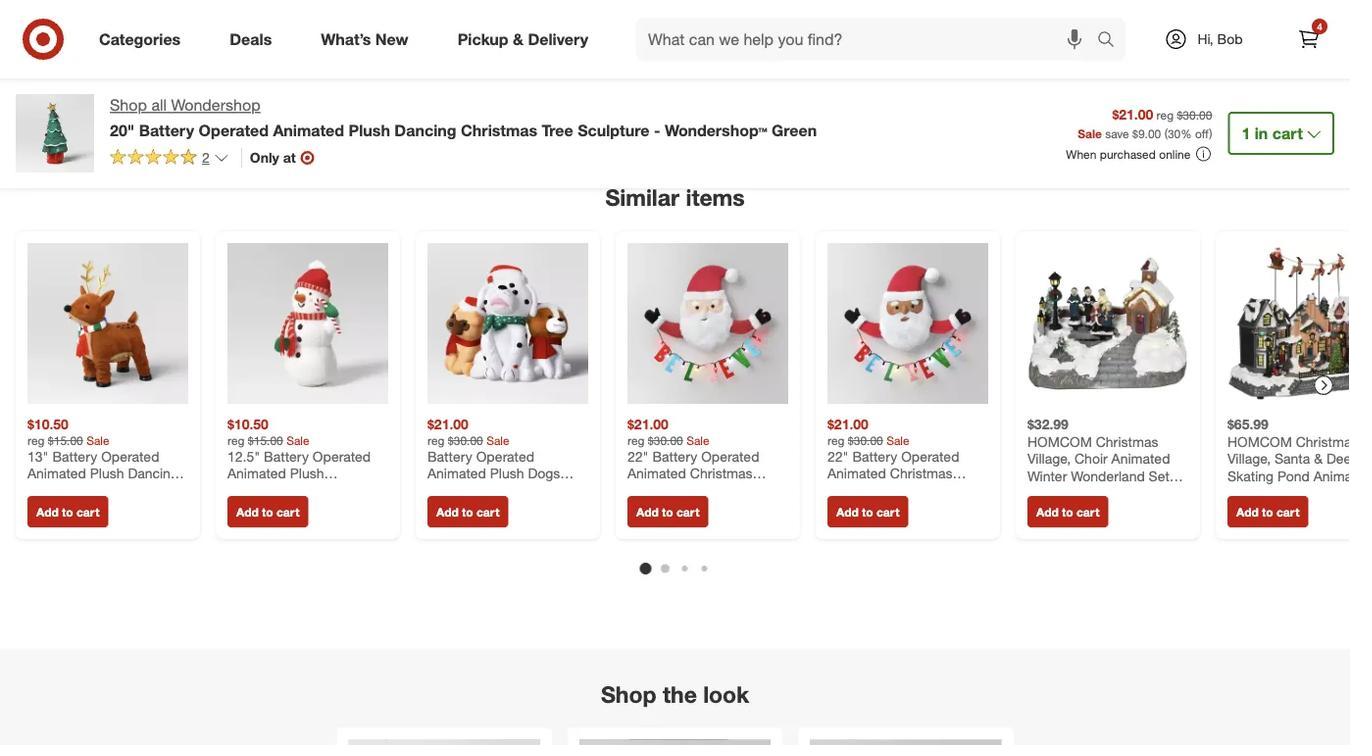 Task type: locate. For each thing, give the bounding box(es) containing it.
5 to from the left
[[862, 505, 874, 520]]

2 22" battery operated animated christmas santa with 'believe' sign - wondershop™ red/white image from the left
[[828, 244, 989, 405]]

1 horizontal spatial $10.50
[[228, 416, 269, 434]]

4 to from the left
[[662, 505, 673, 520]]

delivery
[[528, 29, 589, 49]]

0 horizontal spatial $21.00 reg $30.00 sale
[[428, 416, 510, 448]]

1 horizontal spatial $10.50 reg $15.00 sale
[[228, 416, 310, 448]]

add to cart button for homcom christmas village, santa & deer skating pond animated winter wonderland set with multicolored led light, battery operated christmas decoration image
[[1228, 497, 1309, 528]]

4 add to cart from the left
[[637, 505, 700, 520]]

$10.50 reg $15.00 sale for the 13" battery operated animated plush dancing reindeer christmas figurine - wondershop™ brown image add to cart button
[[27, 416, 109, 448]]

shop up 20"
[[110, 96, 147, 115]]

1 horizontal spatial 22" battery operated animated christmas santa with 'believe' sign - wondershop™ red/white image
[[828, 244, 989, 405]]

$10.50 for 6th add to cart button from right
[[228, 416, 269, 434]]

0 horizontal spatial $15.00
[[48, 434, 83, 448]]

add to cart for 6th add to cart button from right
[[236, 505, 300, 520]]

1 vertical spatial shop
[[601, 681, 657, 709]]

1 $21.00 reg $30.00 sale from the left
[[428, 416, 510, 448]]

4
[[1317, 20, 1323, 32]]

)
[[1210, 126, 1213, 141]]

3 add from the left
[[436, 505, 459, 520]]

region containing similar items
[[0, 35, 1351, 745]]

2 $10.50 from the left
[[228, 416, 269, 434]]

off
[[1196, 126, 1210, 141]]

wondershop
[[171, 96, 261, 115]]

save
[[1106, 126, 1130, 141]]

hi, bob
[[1198, 30, 1243, 48]]

shop inside shop all wondershop 20" battery operated animated plush dancing christmas tree sculpture - wondershop™ green
[[110, 96, 147, 115]]

7 add to cart button from the left
[[1228, 497, 1309, 528]]

sale
[[1078, 126, 1102, 141], [86, 434, 109, 448], [287, 434, 310, 448], [487, 434, 510, 448], [687, 434, 710, 448], [887, 434, 910, 448]]

region
[[0, 35, 1351, 745]]

1 horizontal spatial $21.00 reg $30.00 sale
[[628, 416, 710, 448]]

$10.50 reg $15.00 sale
[[27, 416, 109, 448], [228, 416, 310, 448]]

to
[[62, 505, 73, 520], [262, 505, 273, 520], [462, 505, 473, 520], [662, 505, 673, 520], [862, 505, 874, 520], [1062, 505, 1074, 520], [1262, 505, 1274, 520]]

$32.99 link
[[1028, 244, 1189, 485]]

pickup & delivery
[[458, 29, 589, 49]]

cart for battery operated animated plush dogs christmas figurine - wondershop™ image at the left of the page's add to cart button
[[477, 505, 500, 520]]

$21.00 reg $30.00 sale for 2nd 22" battery operated animated christmas santa with 'believe' sign - wondershop™ red/white image from right
[[628, 416, 710, 448]]

tree
[[542, 120, 574, 140]]

what's new link
[[304, 18, 433, 61]]

plush
[[349, 120, 390, 140]]

22" battery operated animated christmas santa with 'believe' sign - wondershop™ red/white image
[[628, 244, 789, 405], [828, 244, 989, 405]]

5 add to cart button from the left
[[828, 497, 909, 528]]

4 add to cart button from the left
[[628, 497, 709, 528]]

0 horizontal spatial shop
[[110, 96, 147, 115]]

5 add from the left
[[837, 505, 859, 520]]

1 $10.50 reg $15.00 sale from the left
[[27, 416, 109, 448]]

cart for 6th add to cart button from right
[[277, 505, 300, 520]]

cart for add to cart button associated with homcom christmas village, santa & deer skating pond animated winter wonderland set with multicolored led light, battery operated christmas decoration image
[[1277, 505, 1300, 520]]

add to cart for add to cart button for homcom christmas village, choir animated winter wonderland set with multicolored led light, battery operated christmas decoration image
[[1037, 505, 1100, 520]]

shop
[[110, 96, 147, 115], [601, 681, 657, 709]]

0 horizontal spatial $10.50
[[27, 416, 69, 434]]

wondershop™
[[665, 120, 768, 140]]

cart
[[1273, 124, 1304, 143], [76, 505, 99, 520], [277, 505, 300, 520], [477, 505, 500, 520], [677, 505, 700, 520], [877, 505, 900, 520], [1077, 505, 1100, 520], [1277, 505, 1300, 520]]

pickup
[[458, 29, 509, 49]]

3 to from the left
[[462, 505, 473, 520]]

sponsored
[[1293, 149, 1351, 163]]

add to cart button for 2nd 22" battery operated animated christmas santa with 'believe' sign - wondershop™ red/white image from the left
[[828, 497, 909, 528]]

add to cart button for 2nd 22" battery operated animated christmas santa with 'believe' sign - wondershop™ red/white image from right
[[628, 497, 709, 528]]

add to cart for add to cart button associated with homcom christmas village, santa & deer skating pond animated winter wonderland set with multicolored led light, battery operated christmas decoration image
[[1237, 505, 1300, 520]]

20"
[[110, 120, 135, 140]]

look
[[704, 681, 749, 709]]

7 add to cart from the left
[[1237, 505, 1300, 520]]

shop the look
[[601, 681, 749, 709]]

dancing
[[395, 120, 457, 140]]

6 add to cart from the left
[[1037, 505, 1100, 520]]

2 horizontal spatial $21.00 reg $30.00 sale
[[828, 416, 910, 448]]

reg
[[1157, 107, 1174, 122], [27, 434, 45, 448], [228, 434, 245, 448], [428, 434, 445, 448], [628, 434, 645, 448], [828, 434, 845, 448]]

3 add to cart from the left
[[436, 505, 500, 520]]

bob
[[1218, 30, 1243, 48]]

$30.00
[[1177, 107, 1213, 122], [448, 434, 483, 448], [648, 434, 683, 448], [848, 434, 884, 448]]

battery operated animated plush dogs christmas figurine - wondershop™ image
[[428, 244, 589, 405]]

1 horizontal spatial shop
[[601, 681, 657, 709]]

shop left the
[[601, 681, 657, 709]]

$21.00
[[1113, 106, 1154, 123], [428, 416, 469, 434], [628, 416, 669, 434], [828, 416, 869, 434]]

add to cart for battery operated animated plush dogs christmas figurine - wondershop™ image at the left of the page's add to cart button
[[436, 505, 500, 520]]

6 add from the left
[[1037, 505, 1059, 520]]

advertisement region
[[0, 35, 1351, 148]]

$30.00 for 2nd 22" battery operated animated christmas santa with 'believe' sign - wondershop™ red/white image from right
[[648, 434, 683, 448]]

only at
[[250, 149, 296, 166]]

12.5" battery operated animated plush snowman christmas figurine - wondershop™ white image
[[228, 244, 388, 405], [810, 741, 1002, 745], [810, 741, 1002, 745]]

20" battery operated animated plush dancing christmas tree sculpture - wondershop™ green image
[[349, 741, 540, 745], [349, 741, 540, 745]]

sale inside the $21.00 reg $30.00 sale save $ 9.00 ( 30 % off )
[[1078, 126, 1102, 141]]

christmas
[[461, 120, 538, 140]]

0 vertical spatial shop
[[110, 96, 147, 115]]

to for 2nd 22" battery operated animated christmas santa with 'believe' sign - wondershop™ red/white image from the left
[[862, 505, 874, 520]]

sculpture
[[578, 120, 650, 140]]

reg inside the $21.00 reg $30.00 sale save $ 9.00 ( 30 % off )
[[1157, 107, 1174, 122]]

2 $10.50 reg $15.00 sale from the left
[[228, 416, 310, 448]]

search button
[[1089, 18, 1136, 65]]

1 to from the left
[[62, 505, 73, 520]]

5 add to cart from the left
[[837, 505, 900, 520]]

2 $21.00 reg $30.00 sale from the left
[[628, 416, 710, 448]]

$10.50 reg $15.00 sale for 6th add to cart button from right
[[228, 416, 310, 448]]

&
[[513, 29, 524, 49]]

3 $21.00 reg $30.00 sale from the left
[[828, 416, 910, 448]]

cart for add to cart button for homcom christmas village, choir animated winter wonderland set with multicolored led light, battery operated christmas decoration image
[[1077, 505, 1100, 520]]

animated
[[273, 120, 344, 140]]

$15.00
[[48, 434, 83, 448], [248, 434, 283, 448]]

shop for shop all wondershop 20" battery operated animated plush dancing christmas tree sculpture - wondershop™ green
[[110, 96, 147, 115]]

when purchased online
[[1067, 147, 1191, 161]]

to for battery operated animated plush dogs christmas figurine - wondershop™ image at the left of the page
[[462, 505, 473, 520]]

3 add to cart button from the left
[[428, 497, 508, 528]]

add to cart
[[36, 505, 99, 520], [236, 505, 300, 520], [436, 505, 500, 520], [637, 505, 700, 520], [837, 505, 900, 520], [1037, 505, 1100, 520], [1237, 505, 1300, 520]]

30
[[1168, 126, 1181, 141]]

7 to from the left
[[1262, 505, 1274, 520]]

cart for add to cart button related to 2nd 22" battery operated animated christmas santa with 'believe' sign - wondershop™ red/white image from the left
[[877, 505, 900, 520]]

0 horizontal spatial 22" battery operated animated christmas santa with 'believe' sign - wondershop™ red/white image
[[628, 244, 789, 405]]

6 add to cart button from the left
[[1028, 497, 1109, 528]]

1 $10.50 from the left
[[27, 416, 69, 434]]

add
[[36, 505, 59, 520], [236, 505, 259, 520], [436, 505, 459, 520], [637, 505, 659, 520], [837, 505, 859, 520], [1037, 505, 1059, 520], [1237, 505, 1259, 520]]

deals
[[230, 29, 272, 49]]

reg for the 13" battery operated animated plush dancing reindeer christmas figurine - wondershop™ brown image add to cart button
[[27, 434, 45, 448]]

1 horizontal spatial $15.00
[[248, 434, 283, 448]]

1 22" battery operated animated christmas santa with 'believe' sign - wondershop™ red/white image from the left
[[628, 244, 789, 405]]

2 add to cart from the left
[[236, 505, 300, 520]]

add to cart button
[[27, 497, 108, 528], [228, 497, 308, 528], [428, 497, 508, 528], [628, 497, 709, 528], [828, 497, 909, 528], [1028, 497, 1109, 528], [1228, 497, 1309, 528]]

cart for add to cart button related to 2nd 22" battery operated animated christmas santa with 'believe' sign - wondershop™ red/white image from right
[[677, 505, 700, 520]]

$21.00 reg $30.00 sale for battery operated animated plush dogs christmas figurine - wondershop™ image at the left of the page
[[428, 416, 510, 448]]

search
[[1089, 31, 1136, 51]]

green
[[772, 120, 817, 140]]

add to cart for the 13" battery operated animated plush dancing reindeer christmas figurine - wondershop™ brown image add to cart button
[[36, 505, 99, 520]]

operated
[[199, 120, 269, 140]]

1 add to cart from the left
[[36, 505, 99, 520]]

6 to from the left
[[1062, 505, 1074, 520]]

warwick 3 door accent tv stand for tvs up to 59" - threshold™ image
[[579, 741, 771, 745], [579, 741, 771, 745]]

%
[[1181, 126, 1192, 141]]

0 horizontal spatial $10.50 reg $15.00 sale
[[27, 416, 109, 448]]

1 add to cart button from the left
[[27, 497, 108, 528]]

at
[[283, 149, 296, 166]]

$21.00 reg $30.00 sale
[[428, 416, 510, 448], [628, 416, 710, 448], [828, 416, 910, 448]]

$10.50
[[27, 416, 69, 434], [228, 416, 269, 434]]



Task type: describe. For each thing, give the bounding box(es) containing it.
add to cart button for battery operated animated plush dogs christmas figurine - wondershop™ image at the left of the page
[[428, 497, 508, 528]]

cart for the 13" battery operated animated plush dancing reindeer christmas figurine - wondershop™ brown image add to cart button
[[76, 505, 99, 520]]

$30.00 inside the $21.00 reg $30.00 sale save $ 9.00 ( 30 % off )
[[1177, 107, 1213, 122]]

reg for add to cart button related to 2nd 22" battery operated animated christmas santa with 'believe' sign - wondershop™ red/white image from right
[[628, 434, 645, 448]]

$21.00 reg $30.00 sale for 2nd 22" battery operated animated christmas santa with 'believe' sign - wondershop™ red/white image from the left
[[828, 416, 910, 448]]

battery
[[139, 120, 194, 140]]

$30.00 for 2nd 22" battery operated animated christmas santa with 'believe' sign - wondershop™ red/white image from the left
[[848, 434, 884, 448]]

$65.99 link
[[1228, 244, 1351, 485]]

What can we help you find? suggestions appear below search field
[[637, 18, 1102, 61]]

categories
[[99, 29, 181, 49]]

$21.00 for battery operated animated plush dogs christmas figurine - wondershop™ image at the left of the page
[[428, 416, 469, 434]]

1 in cart
[[1242, 124, 1304, 143]]

(
[[1165, 126, 1168, 141]]

2
[[202, 149, 210, 166]]

2 add from the left
[[236, 505, 259, 520]]

to for homcom christmas village, choir animated winter wonderland set with multicolored led light, battery operated christmas decoration image
[[1062, 505, 1074, 520]]

all
[[151, 96, 167, 115]]

$30.00 for battery operated animated plush dogs christmas figurine - wondershop™ image at the left of the page
[[448, 434, 483, 448]]

add to cart button for homcom christmas village, choir animated winter wonderland set with multicolored led light, battery operated christmas decoration image
[[1028, 497, 1109, 528]]

pickup & delivery link
[[441, 18, 613, 61]]

hi,
[[1198, 30, 1214, 48]]

to for homcom christmas village, santa & deer skating pond animated winter wonderland set with multicolored led light, battery operated christmas decoration image
[[1262, 505, 1274, 520]]

to for 2nd 22" battery operated animated christmas santa with 'believe' sign - wondershop™ red/white image from right
[[662, 505, 673, 520]]

$
[[1133, 126, 1139, 141]]

what's
[[321, 29, 371, 49]]

homcom christmas village, choir animated winter wonderland set with multicolored led light, battery operated christmas decoration image
[[1028, 244, 1189, 405]]

$10.50 for the 13" battery operated animated plush dancing reindeer christmas figurine - wondershop™ brown image add to cart button
[[27, 416, 69, 434]]

add to cart for add to cart button related to 2nd 22" battery operated animated christmas santa with 'believe' sign - wondershop™ red/white image from the left
[[837, 505, 900, 520]]

$32.99
[[1028, 416, 1069, 434]]

reg for battery operated animated plush dogs christmas figurine - wondershop™ image at the left of the page's add to cart button
[[428, 434, 445, 448]]

$65.99
[[1228, 416, 1269, 434]]

reg for add to cart button related to 2nd 22" battery operated animated christmas santa with 'believe' sign - wondershop™ red/white image from the left
[[828, 434, 845, 448]]

categories link
[[82, 18, 205, 61]]

the
[[663, 681, 697, 709]]

shop all wondershop 20" battery operated animated plush dancing christmas tree sculpture - wondershop™ green
[[110, 96, 817, 140]]

$21.00 reg $30.00 sale save $ 9.00 ( 30 % off )
[[1078, 106, 1213, 141]]

shop for shop the look
[[601, 681, 657, 709]]

1 add from the left
[[36, 505, 59, 520]]

2 add to cart button from the left
[[228, 497, 308, 528]]

2 $15.00 from the left
[[248, 434, 283, 448]]

what's new
[[321, 29, 409, 49]]

to for the 13" battery operated animated plush dancing reindeer christmas figurine - wondershop™ brown image
[[62, 505, 73, 520]]

reg for 6th add to cart button from right
[[228, 434, 245, 448]]

2 to from the left
[[262, 505, 273, 520]]

items
[[686, 184, 745, 212]]

only
[[250, 149, 279, 166]]

when
[[1067, 147, 1097, 161]]

image of 20" battery operated animated plush dancing christmas tree sculpture - wondershop™ green image
[[16, 94, 94, 173]]

purchased
[[1100, 147, 1156, 161]]

4 link
[[1288, 18, 1331, 61]]

similar items
[[606, 184, 745, 212]]

similar
[[606, 184, 680, 212]]

new
[[376, 29, 409, 49]]

$21.00 for 2nd 22" battery operated animated christmas santa with 'believe' sign - wondershop™ red/white image from right
[[628, 416, 669, 434]]

in
[[1255, 124, 1269, 143]]

-
[[654, 120, 661, 140]]

9.00
[[1139, 126, 1162, 141]]

add to cart for add to cart button related to 2nd 22" battery operated animated christmas santa with 'believe' sign - wondershop™ red/white image from right
[[637, 505, 700, 520]]

add to cart button for the 13" battery operated animated plush dancing reindeer christmas figurine - wondershop™ brown image
[[27, 497, 108, 528]]

4 add from the left
[[637, 505, 659, 520]]

1 in cart for 20" battery operated animated plush dancing christmas tree sculpture - wondershop™ green element
[[1242, 124, 1304, 143]]

$21.00 for 2nd 22" battery operated animated christmas santa with 'believe' sign - wondershop™ red/white image from the left
[[828, 416, 869, 434]]

deals link
[[213, 18, 296, 61]]

online
[[1160, 147, 1191, 161]]

1 $15.00 from the left
[[48, 434, 83, 448]]

13" battery operated animated plush dancing reindeer christmas figurine - wondershop™ brown image
[[27, 244, 188, 405]]

1
[[1242, 124, 1251, 143]]

$21.00 inside the $21.00 reg $30.00 sale save $ 9.00 ( 30 % off )
[[1113, 106, 1154, 123]]

homcom christmas village, santa & deer skating pond animated winter wonderland set with multicolored led light, battery operated christmas decoration image
[[1228, 244, 1351, 405]]

7 add from the left
[[1237, 505, 1259, 520]]

2 link
[[110, 148, 229, 171]]



Task type: vqa. For each thing, say whether or not it's contained in the screenshot.
'$52.00'
no



